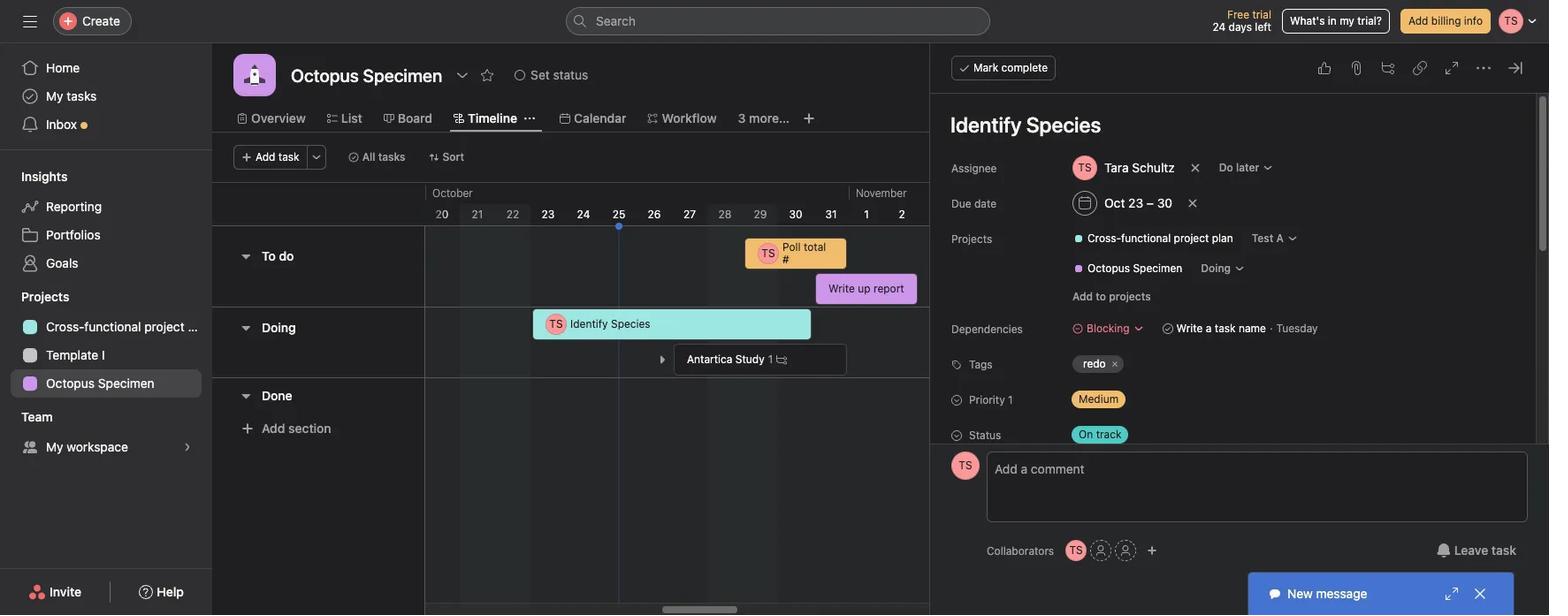 Task type: describe. For each thing, give the bounding box(es) containing it.
sort button
[[421, 145, 472, 170]]

schultz
[[1133, 160, 1175, 175]]

create
[[82, 13, 120, 28]]

1 for priority 1
[[1009, 394, 1013, 407]]

my for my tasks
[[46, 88, 63, 104]]

collapse task list for the section doing image
[[239, 321, 253, 335]]

add for add section
[[262, 421, 285, 436]]

trial?
[[1358, 14, 1383, 27]]

global element
[[0, 43, 212, 150]]

up
[[858, 282, 871, 295]]

add for add billing info
[[1409, 14, 1429, 27]]

write a task name
[[1177, 322, 1267, 335]]

overview
[[251, 111, 306, 126]]

mark complete
[[974, 61, 1048, 74]]

add for add task
[[256, 150, 276, 164]]

1 for november 1
[[864, 208, 869, 221]]

write for write up report
[[829, 282, 855, 295]]

1 horizontal spatial task
[[1215, 322, 1236, 335]]

ts right collaborators
[[1070, 544, 1083, 557]]

done
[[262, 388, 293, 403]]

copy task link image
[[1414, 61, 1428, 75]]

workspace
[[67, 440, 128, 455]]

tara schultz
[[1105, 160, 1175, 175]]

board link
[[384, 109, 433, 128]]

ts left #
[[762, 247, 776, 260]]

section
[[288, 421, 331, 436]]

0 horizontal spatial 1
[[768, 353, 773, 366]]

medium
[[1079, 393, 1119, 406]]

22
[[507, 208, 520, 221]]

redo
[[1084, 357, 1106, 371]]

1 vertical spatial doing
[[262, 320, 296, 335]]

see details, my workspace image
[[182, 442, 193, 453]]

i
[[102, 348, 105, 363]]

complete
[[1002, 61, 1048, 74]]

full screen image
[[1446, 61, 1460, 75]]

to do
[[262, 249, 294, 264]]

search
[[596, 13, 636, 28]]

collaborators
[[987, 545, 1055, 558]]

due
[[952, 197, 972, 211]]

projects button
[[0, 288, 69, 306]]

3 more… button
[[738, 109, 790, 128]]

0 horizontal spatial octopus
[[46, 376, 95, 391]]

blocking button
[[1065, 317, 1152, 341]]

task for add task
[[279, 150, 300, 164]]

projects element inside identify species dialog
[[1046, 223, 1535, 285]]

done button
[[262, 380, 293, 412]]

octopus inside identify species dialog
[[1088, 262, 1131, 275]]

tuesday
[[1277, 322, 1319, 335]]

do
[[279, 249, 294, 264]]

goals
[[46, 256, 78, 271]]

projects inside identify species dialog
[[952, 233, 993, 246]]

free
[[1228, 8, 1250, 21]]

31
[[826, 208, 837, 221]]

to
[[1096, 290, 1107, 303]]

to do button
[[262, 241, 294, 272]]

october
[[433, 187, 473, 200]]

species
[[611, 318, 651, 331]]

workflow link
[[648, 109, 717, 128]]

tara schultz button
[[1065, 152, 1183, 184]]

projects inside projects dropdown button
[[21, 289, 69, 304]]

0 horizontal spatial ts button
[[952, 452, 980, 480]]

clear due date image
[[1188, 198, 1199, 209]]

show subtasks for task antartica study image
[[657, 355, 668, 365]]

24 inside free trial 24 days left
[[1213, 20, 1226, 34]]

insights element
[[0, 161, 212, 281]]

calendar
[[574, 111, 627, 126]]

collapse task list for the section to do image
[[239, 249, 253, 264]]

project inside identify species dialog
[[1174, 232, 1210, 245]]

add billing info
[[1409, 14, 1484, 27]]

close image
[[1474, 587, 1488, 602]]

3 more…
[[738, 111, 790, 126]]

add subtask image
[[1382, 61, 1396, 75]]

portfolios
[[46, 227, 101, 242]]

mark complete button
[[952, 56, 1056, 81]]

study
[[736, 353, 765, 366]]

left
[[1256, 20, 1272, 34]]

create button
[[53, 7, 132, 35]]

poll total #
[[783, 241, 827, 266]]

status
[[553, 67, 589, 82]]

dependencies
[[952, 323, 1023, 336]]

doing button
[[1194, 257, 1254, 281]]

2
[[899, 208, 906, 221]]

octopus specimen inside identify species dialog
[[1088, 262, 1183, 275]]

0 horizontal spatial cross-
[[46, 319, 84, 334]]

20
[[436, 208, 449, 221]]

total
[[804, 241, 827, 254]]

in
[[1329, 14, 1337, 27]]

collapse task list for the section done image
[[239, 389, 253, 403]]

invite
[[50, 585, 82, 600]]

1 vertical spatial functional
[[84, 319, 141, 334]]

plan inside identify species dialog
[[1213, 232, 1234, 245]]

close details image
[[1509, 61, 1523, 75]]

add for add to projects
[[1073, 290, 1093, 303]]

on track
[[1079, 428, 1122, 441]]

days
[[1229, 20, 1253, 34]]

oct 23 – 30
[[1105, 196, 1173, 211]]

tags
[[970, 358, 993, 372]]

date
[[975, 197, 997, 211]]

my workspace
[[46, 440, 128, 455]]

ts down "status"
[[959, 459, 973, 472]]

inbox
[[46, 117, 77, 132]]

new message
[[1288, 587, 1368, 602]]

assignee
[[952, 162, 997, 175]]

write for write a task name
[[1177, 322, 1204, 335]]

leave task button
[[1426, 535, 1529, 567]]

my
[[1340, 14, 1355, 27]]

23 inside identify species dialog
[[1129, 196, 1144, 211]]

board
[[398, 111, 433, 126]]

expand new message image
[[1446, 587, 1460, 602]]

identify
[[571, 318, 608, 331]]

priority
[[970, 394, 1006, 407]]

0 vertical spatial cross-functional project plan link
[[1067, 230, 1241, 248]]

search list box
[[566, 7, 991, 35]]

to
[[262, 249, 276, 264]]

more…
[[749, 111, 790, 126]]

team button
[[0, 409, 53, 426]]

reporting
[[46, 199, 102, 214]]

teams element
[[0, 402, 212, 465]]

tab actions image
[[525, 113, 535, 124]]

sort
[[443, 150, 465, 164]]

redo link
[[1073, 356, 1124, 373]]

mark
[[974, 61, 999, 74]]

template i
[[46, 348, 105, 363]]

functional inside identify species dialog
[[1122, 232, 1171, 245]]

help button
[[128, 577, 195, 609]]



Task type: vqa. For each thing, say whether or not it's contained in the screenshot.
the left Rules
no



Task type: locate. For each thing, give the bounding box(es) containing it.
24 left days
[[1213, 20, 1226, 34]]

do later
[[1220, 161, 1260, 174]]

trial
[[1253, 8, 1272, 21]]

add left "to"
[[1073, 290, 1093, 303]]

27
[[684, 208, 696, 221]]

later
[[1237, 161, 1260, 174]]

2 my from the top
[[46, 440, 63, 455]]

0 vertical spatial octopus specimen link
[[1067, 260, 1190, 278]]

invite button
[[17, 577, 93, 609]]

write inside identify species dialog
[[1177, 322, 1204, 335]]

projects element containing cross-functional project plan
[[1046, 223, 1535, 285]]

1
[[864, 208, 869, 221], [768, 353, 773, 366], [1009, 394, 1013, 407]]

main content
[[940, 94, 1535, 616]]

task right a
[[1215, 322, 1236, 335]]

tasks right all
[[378, 150, 406, 164]]

0 horizontal spatial projects element
[[0, 281, 212, 402]]

1 horizontal spatial ts button
[[1066, 541, 1087, 562]]

remove image
[[1110, 359, 1121, 370]]

billing
[[1432, 14, 1462, 27]]

list link
[[327, 109, 363, 128]]

0 horizontal spatial task
[[279, 150, 300, 164]]

test a button
[[1244, 226, 1307, 251]]

1 down november at the top
[[864, 208, 869, 221]]

add section
[[262, 421, 331, 436]]

more actions image
[[311, 152, 322, 163]]

add inside identify species dialog
[[1073, 290, 1093, 303]]

what's in my trial? button
[[1283, 9, 1391, 34]]

0 horizontal spatial 24
[[577, 208, 590, 221]]

my tasks link
[[11, 82, 202, 111]]

cross-functional project plan inside identify species dialog
[[1088, 232, 1234, 245]]

overview link
[[237, 109, 306, 128]]

projects down due date
[[952, 233, 993, 246]]

plan up doing popup button
[[1213, 232, 1234, 245]]

cross-functional project plan link down the – on the right of page
[[1067, 230, 1241, 248]]

0 vertical spatial project
[[1174, 232, 1210, 245]]

1 vertical spatial project
[[144, 319, 185, 334]]

1 left leftcount icon
[[768, 353, 773, 366]]

0 horizontal spatial octopus specimen
[[46, 376, 155, 391]]

0 vertical spatial ts button
[[952, 452, 980, 480]]

1 vertical spatial projects
[[21, 289, 69, 304]]

0 vertical spatial functional
[[1122, 232, 1171, 245]]

1 vertical spatial ts button
[[1066, 541, 1087, 562]]

cross- down oct
[[1088, 232, 1122, 245]]

1 vertical spatial cross-functional project plan link
[[11, 313, 212, 341]]

write left up
[[829, 282, 855, 295]]

1 right the priority
[[1009, 394, 1013, 407]]

1 inside november 1
[[864, 208, 869, 221]]

leftcount image
[[777, 355, 788, 365]]

1 vertical spatial 24
[[577, 208, 590, 221]]

0 vertical spatial 1
[[864, 208, 869, 221]]

1 vertical spatial octopus specimen
[[46, 376, 155, 391]]

all tasks button
[[340, 145, 414, 170]]

cross-functional project plan link
[[1067, 230, 1241, 248], [11, 313, 212, 341]]

main content containing tara schultz
[[940, 94, 1535, 616]]

rocket image
[[244, 65, 265, 86]]

remove assignee image
[[1190, 163, 1201, 173]]

priority 1
[[970, 394, 1013, 407]]

add or remove collaborators image
[[1148, 546, 1158, 556]]

specimen down the template i link
[[98, 376, 155, 391]]

a
[[1207, 322, 1212, 335]]

my inside global element
[[46, 88, 63, 104]]

write
[[829, 282, 855, 295], [1177, 322, 1204, 335]]

add task
[[256, 150, 300, 164]]

0 horizontal spatial write
[[829, 282, 855, 295]]

add down overview link
[[256, 150, 276, 164]]

add billing info button
[[1401, 9, 1492, 34]]

template i link
[[11, 341, 202, 370]]

0 vertical spatial plan
[[1213, 232, 1234, 245]]

1 vertical spatial tasks
[[378, 150, 406, 164]]

1 my from the top
[[46, 88, 63, 104]]

1 vertical spatial plan
[[188, 319, 212, 334]]

1 horizontal spatial octopus specimen link
[[1067, 260, 1190, 278]]

home link
[[11, 54, 202, 82]]

list
[[341, 111, 363, 126]]

task for leave task
[[1492, 543, 1517, 558]]

home
[[46, 60, 80, 75]]

search button
[[566, 7, 991, 35]]

tasks inside global element
[[67, 88, 97, 104]]

add to projects
[[1073, 290, 1152, 303]]

add to starred image
[[481, 68, 495, 82]]

1 horizontal spatial functional
[[1122, 232, 1171, 245]]

1 horizontal spatial tasks
[[378, 150, 406, 164]]

None text field
[[287, 59, 447, 91]]

template
[[46, 348, 98, 363]]

add down done button
[[262, 421, 285, 436]]

projects down goals
[[21, 289, 69, 304]]

0 horizontal spatial octopus specimen link
[[11, 370, 202, 398]]

show options image
[[456, 68, 470, 82]]

leave
[[1455, 543, 1489, 558]]

0 horizontal spatial functional
[[84, 319, 141, 334]]

what's in my trial?
[[1291, 14, 1383, 27]]

tasks inside dropdown button
[[378, 150, 406, 164]]

0 vertical spatial projects
[[952, 233, 993, 246]]

tara
[[1105, 160, 1129, 175]]

functional down the – on the right of page
[[1122, 232, 1171, 245]]

cross-functional project plan
[[1088, 232, 1234, 245], [46, 319, 212, 334]]

30 up poll
[[790, 208, 803, 221]]

2 vertical spatial 1
[[1009, 394, 1013, 407]]

a
[[1277, 232, 1284, 245]]

1 vertical spatial octopus
[[46, 376, 95, 391]]

oct
[[1105, 196, 1126, 211]]

0 likes. click to like this task image
[[1318, 61, 1332, 75]]

0 horizontal spatial doing
[[262, 320, 296, 335]]

cross-functional project plan link up i at the bottom left
[[11, 313, 212, 341]]

octopus specimen link up projects
[[1067, 260, 1190, 278]]

0 horizontal spatial specimen
[[98, 376, 155, 391]]

0 horizontal spatial 30
[[790, 208, 803, 221]]

write up report
[[829, 282, 905, 295]]

task
[[279, 150, 300, 164], [1215, 322, 1236, 335], [1492, 543, 1517, 558]]

inbox link
[[11, 111, 202, 139]]

0 horizontal spatial project
[[144, 319, 185, 334]]

1 vertical spatial write
[[1177, 322, 1204, 335]]

1 horizontal spatial plan
[[1213, 232, 1234, 245]]

0 horizontal spatial tasks
[[67, 88, 97, 104]]

doing inside popup button
[[1202, 262, 1232, 275]]

ts button down "status"
[[952, 452, 980, 480]]

add left billing
[[1409, 14, 1429, 27]]

project up the template i link
[[144, 319, 185, 334]]

insights button
[[0, 168, 68, 186]]

0 vertical spatial task
[[279, 150, 300, 164]]

30 inside identify species dialog
[[1158, 196, 1173, 211]]

ts button right collaborators
[[1066, 541, 1087, 562]]

1 vertical spatial cross-functional project plan
[[46, 319, 212, 334]]

goals link
[[11, 249, 202, 278]]

octopus specimen down i at the bottom left
[[46, 376, 155, 391]]

ts left identify
[[550, 318, 563, 331]]

hide sidebar image
[[23, 14, 37, 28]]

1 horizontal spatial cross-functional project plan link
[[1067, 230, 1241, 248]]

–
[[1147, 196, 1154, 211]]

1 horizontal spatial specimen
[[1134, 262, 1183, 275]]

project
[[1174, 232, 1210, 245], [144, 319, 185, 334]]

1 horizontal spatial cross-
[[1088, 232, 1122, 245]]

1 vertical spatial cross-
[[46, 319, 84, 334]]

1 horizontal spatial cross-functional project plan
[[1088, 232, 1234, 245]]

octopus
[[1088, 262, 1131, 275], [46, 376, 95, 391]]

task left more actions image
[[279, 150, 300, 164]]

projects element
[[1046, 223, 1535, 285], [0, 281, 212, 402]]

0 horizontal spatial 23
[[542, 208, 555, 221]]

1 horizontal spatial octopus specimen
[[1088, 262, 1183, 275]]

add tab image
[[802, 111, 816, 126]]

2 horizontal spatial task
[[1492, 543, 1517, 558]]

reporting link
[[11, 193, 202, 221]]

add section button
[[234, 413, 339, 445]]

help
[[157, 585, 184, 600]]

1 horizontal spatial projects
[[952, 233, 993, 246]]

1 inside identify species dialog
[[1009, 394, 1013, 407]]

0 vertical spatial tasks
[[67, 88, 97, 104]]

add inside button
[[1409, 14, 1429, 27]]

Task Name text field
[[940, 104, 1515, 145]]

1 horizontal spatial octopus
[[1088, 262, 1131, 275]]

0 vertical spatial write
[[829, 282, 855, 295]]

leave task
[[1455, 543, 1517, 558]]

1 horizontal spatial 24
[[1213, 20, 1226, 34]]

0 vertical spatial cross-functional project plan
[[1088, 232, 1234, 245]]

0 horizontal spatial plan
[[188, 319, 212, 334]]

1 horizontal spatial doing
[[1202, 262, 1232, 275]]

0 vertical spatial doing
[[1202, 262, 1232, 275]]

octopus up add to projects
[[1088, 262, 1131, 275]]

tasks down the home
[[67, 88, 97, 104]]

calendar link
[[560, 109, 627, 128]]

antartica
[[687, 353, 733, 366]]

attachments: add a file to this task, identify species image
[[1350, 61, 1364, 75]]

1 vertical spatial task
[[1215, 322, 1236, 335]]

1 vertical spatial 1
[[768, 353, 773, 366]]

identify species
[[571, 318, 651, 331]]

my inside teams element
[[46, 440, 63, 455]]

projects element containing projects
[[0, 281, 212, 402]]

cross- up template
[[46, 319, 84, 334]]

plan left the "collapse task list for the section doing" icon
[[188, 319, 212, 334]]

plan
[[1213, 232, 1234, 245], [188, 319, 212, 334]]

portfolios link
[[11, 221, 202, 249]]

my down team
[[46, 440, 63, 455]]

1 horizontal spatial projects element
[[1046, 223, 1535, 285]]

1 horizontal spatial project
[[1174, 232, 1210, 245]]

28
[[719, 208, 732, 221]]

1 vertical spatial octopus specimen link
[[11, 370, 202, 398]]

main content inside identify species dialog
[[940, 94, 1535, 616]]

cross- inside identify species dialog
[[1088, 232, 1122, 245]]

#
[[783, 253, 790, 266]]

0 horizontal spatial cross-functional project plan link
[[11, 313, 212, 341]]

0 vertical spatial octopus
[[1088, 262, 1131, 275]]

team
[[21, 410, 53, 425]]

specimen up projects
[[1134, 262, 1183, 275]]

26
[[648, 208, 661, 221]]

30
[[1158, 196, 1173, 211], [790, 208, 803, 221]]

0 horizontal spatial projects
[[21, 289, 69, 304]]

1 horizontal spatial 23
[[1129, 196, 1144, 211]]

identify species dialog
[[931, 43, 1550, 616]]

1 horizontal spatial write
[[1177, 322, 1204, 335]]

on track button
[[1065, 423, 1171, 448]]

0 vertical spatial octopus specimen
[[1088, 262, 1183, 275]]

project down "clear due date" icon
[[1174, 232, 1210, 245]]

23 left the – on the right of page
[[1129, 196, 1144, 211]]

set status button
[[507, 63, 597, 88]]

24 left 25
[[577, 208, 590, 221]]

set
[[531, 67, 550, 82]]

octopus specimen link down i at the bottom left
[[11, 370, 202, 398]]

november
[[856, 187, 907, 200]]

tasks for my tasks
[[67, 88, 97, 104]]

23
[[1129, 196, 1144, 211], [542, 208, 555, 221]]

1 horizontal spatial 1
[[864, 208, 869, 221]]

my for my workspace
[[46, 440, 63, 455]]

1 horizontal spatial 30
[[1158, 196, 1173, 211]]

timeline
[[468, 111, 517, 126]]

all
[[362, 150, 375, 164]]

0 vertical spatial specimen
[[1134, 262, 1183, 275]]

tasks
[[67, 88, 97, 104], [378, 150, 406, 164]]

cross-
[[1088, 232, 1122, 245], [46, 319, 84, 334]]

doing right the "collapse task list for the section doing" icon
[[262, 320, 296, 335]]

23 right 22
[[542, 208, 555, 221]]

functional up the template i link
[[84, 319, 141, 334]]

cross-functional project plan up the template i link
[[46, 319, 212, 334]]

timeline link
[[454, 109, 517, 128]]

test a
[[1252, 232, 1284, 245]]

0 vertical spatial my
[[46, 88, 63, 104]]

octopus down template
[[46, 376, 95, 391]]

0 vertical spatial cross-
[[1088, 232, 1122, 245]]

task right leave
[[1492, 543, 1517, 558]]

octopus specimen up projects
[[1088, 262, 1183, 275]]

all tasks
[[362, 150, 406, 164]]

0 vertical spatial 24
[[1213, 20, 1226, 34]]

2 horizontal spatial 1
[[1009, 394, 1013, 407]]

my up inbox
[[46, 88, 63, 104]]

tasks for all tasks
[[378, 150, 406, 164]]

1 vertical spatial specimen
[[98, 376, 155, 391]]

free trial 24 days left
[[1213, 8, 1272, 34]]

doing up write a task name
[[1202, 262, 1232, 275]]

0 horizontal spatial cross-functional project plan
[[46, 319, 212, 334]]

more actions for this task image
[[1477, 61, 1492, 75]]

21
[[472, 208, 483, 221]]

specimen inside identify species dialog
[[1134, 262, 1183, 275]]

1 vertical spatial my
[[46, 440, 63, 455]]

30 right the – on the right of page
[[1158, 196, 1173, 211]]

2 vertical spatial task
[[1492, 543, 1517, 558]]

cross-functional project plan down the – on the right of page
[[1088, 232, 1234, 245]]

write left a
[[1177, 322, 1204, 335]]



